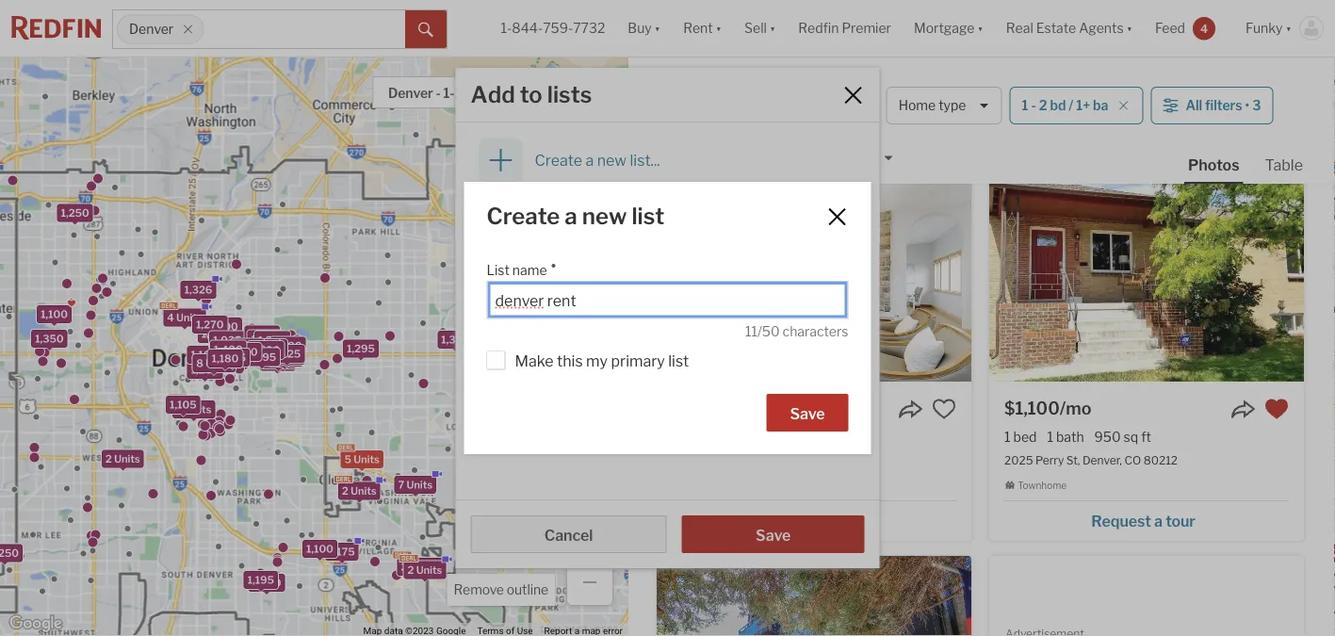 Task type: describe. For each thing, give the bounding box(es) containing it.
primary
[[611, 352, 665, 371]]

tour down 80218
[[833, 512, 863, 530]]

favorite button image for $1,100
[[1265, 397, 1290, 421]]

1,163
[[191, 349, 217, 361]]

denver apartments for rent
[[657, 76, 938, 101]]

home type
[[899, 97, 967, 113]]

1,295 down 1,290
[[264, 356, 292, 368]]

denver, down 950
[[1083, 453, 1123, 467]]

1+ for beds,
[[502, 85, 516, 101]]

e for 321
[[1027, 43, 1034, 57]]

1,155
[[234, 349, 261, 362]]

2 vertical spatial 1,250
[[260, 350, 288, 362]]

request a tour down the 'apartment'
[[1017, 104, 1121, 122]]

(888) 244-6696 link
[[1141, 95, 1290, 127]]

My saved homes checkbox
[[456, 198, 880, 243]]

11 / 50 characters
[[746, 324, 849, 340]]

photos button
[[1185, 155, 1262, 184]]

1 inside 1 - 2 bd / 1+ ba button
[[1022, 97, 1029, 113]]

perry
[[1036, 453, 1064, 467]]

list
[[487, 262, 510, 278]]

google image
[[5, 612, 67, 636]]

redfin
[[799, 20, 839, 36]]

0 horizontal spatial 1,100
[[41, 308, 68, 321]]

0 horizontal spatial 2 units
[[105, 453, 140, 465]]

request down 1547 n emerson st, denver, co 80218
[[759, 512, 819, 530]]

favorite button checkbox for $1,100
[[1265, 397, 1290, 421]]

7 units
[[398, 479, 433, 491]]

a inside button
[[586, 151, 594, 169]]

2 inside button
[[1039, 97, 1048, 113]]

1,295 up 1,315
[[248, 329, 276, 341]]

create a new list...
[[535, 151, 660, 169]]

denver - 1-2 beds, 1+ baths, <$1.4k
[[388, 85, 603, 101]]

1,295 right 1,290
[[347, 343, 375, 355]]

premier
[[842, 20, 892, 36]]

5 units
[[345, 453, 380, 466]]

1 bed up 736
[[672, 19, 705, 35]]

list for homes
[[586, 226, 605, 242]]

up
[[773, 97, 791, 113]]

- for 1
[[1032, 97, 1037, 113]]

1547
[[672, 453, 699, 467]]

1 up 2025
[[1005, 429, 1011, 445]]

co for 736 e 18th ave, denver, co 80203
[[799, 43, 815, 57]]

5
[[345, 453, 352, 466]]

8 units
[[196, 357, 232, 370]]

request down the 'apartment'
[[1017, 104, 1077, 122]]

add to lists
[[471, 81, 592, 108]]

(888) 244-6696
[[1159, 104, 1278, 122]]

bed for 950
[[1014, 429, 1037, 445]]

create a new list
[[487, 202, 665, 229]]

tour down 80212 on the bottom right
[[1166, 512, 1196, 530]]

11
[[746, 324, 758, 340]]

a down 80212 on the bottom right
[[1155, 512, 1163, 530]]

<$1.4k
[[559, 85, 603, 101]]

photo of 1639 race st, denver, co 80206 image
[[657, 556, 972, 636]]

bath for 950
[[1057, 429, 1085, 445]]

sq right 950
[[1124, 429, 1139, 445]]

denver for denver apartments for rent
[[657, 76, 728, 101]]

/ inside 'create a new list' dialog
[[758, 324, 762, 340]]

1,290
[[274, 340, 302, 352]]

2 — from the top
[[762, 429, 774, 445]]

1,125
[[220, 351, 246, 364]]

8
[[196, 357, 204, 370]]

denver for denver
[[129, 21, 174, 37]]

1 vertical spatial 4 units
[[176, 403, 211, 416]]

remove 1 - 2 bd / 1+ ba image
[[1118, 100, 1130, 111]]

make this my primary list
[[515, 352, 689, 371]]

redfin premier button
[[787, 0, 903, 57]]

for
[[857, 76, 886, 101]]

up to $1.4k button
[[761, 87, 879, 124]]

2025
[[1005, 453, 1034, 467]]

baths,
[[518, 85, 556, 101]]

my saved homes primary list
[[535, 200, 654, 242]]

1,035
[[213, 334, 242, 346]]

bath for 455
[[1057, 19, 1085, 35]]

name
[[513, 262, 547, 278]]

photo of 2025 perry st image
[[478, 198, 524, 243]]

80218
[[839, 453, 874, 467]]

bed for 455
[[1014, 19, 1037, 35]]

redfin premier
[[799, 20, 892, 36]]

tour right bd at the top of the page
[[1091, 104, 1121, 122]]

apartment
[[1018, 70, 1066, 82]]

type
[[939, 97, 967, 113]]

1 up 321
[[1005, 19, 1011, 35]]

ft up 80212 on the bottom right
[[1142, 429, 1152, 445]]

sq right 455 at the right top of the page
[[1124, 19, 1138, 35]]

1,315
[[234, 342, 261, 354]]

tour down for
[[833, 102, 863, 120]]

$1,100 /mo
[[1005, 398, 1092, 419]]

1 horizontal spatial 4
[[176, 403, 183, 416]]

table button
[[1262, 155, 1307, 182]]

denver for denver - 1-2 beds, 1+ baths, <$1.4k
[[388, 85, 433, 101]]

6696
[[1238, 104, 1278, 122]]

2 inside "button"
[[455, 85, 463, 101]]

1547 n emerson st, denver, co 80218
[[672, 453, 874, 467]]

favorite button image for /mo
[[932, 397, 957, 421]]

all filters • 3
[[1186, 97, 1262, 113]]

1 vertical spatial 1,100
[[306, 543, 334, 555]]

request down apartments
[[759, 102, 819, 120]]

create a new list element
[[487, 202, 803, 229]]

ft left 'feed'
[[1141, 19, 1151, 35]]

a right "my"
[[565, 202, 578, 229]]

e for 736
[[696, 43, 703, 57]]

736
[[672, 43, 694, 57]]

home
[[899, 97, 936, 113]]

all
[[1186, 97, 1203, 113]]

759-
[[543, 20, 573, 36]]

2 — sq ft from the top
[[762, 429, 805, 445]]

a left ba
[[1080, 104, 1088, 122]]

1 — sq ft from the top
[[762, 19, 805, 35]]

50
[[762, 324, 780, 340]]

emerson
[[712, 453, 760, 467]]

2025 perry st, denver, co 80212
[[1005, 453, 1178, 467]]

1 - 2 bd / 1+ ba
[[1022, 97, 1109, 113]]

(888)
[[1159, 104, 1199, 122]]

recommended button
[[781, 150, 895, 168]]

bed up 736
[[681, 19, 705, 35]]

remove outline button
[[447, 574, 555, 606]]

create a new list dialog
[[464, 182, 871, 454]]

request a tour down 1547 n emerson st, denver, co 80218
[[759, 512, 863, 530]]

455 sq ft
[[1095, 19, 1151, 35]]

1,326
[[184, 284, 212, 296]]

1 st, from the left
[[762, 453, 776, 467]]

list name
[[487, 262, 547, 278]]

321
[[1005, 43, 1024, 57]]

1 up 736 e 18th ave, denver, co 80203
[[715, 19, 721, 35]]

2 horizontal spatial 4
[[1201, 21, 1209, 35]]

favorite button checkbox for /mo
[[932, 397, 957, 421]]

denver, for 736 e 18th ave, denver, co 80203
[[757, 43, 796, 57]]

List name text field
[[495, 291, 840, 310]]

homes
[[606, 200, 654, 218]]

0 vertical spatial 4 units
[[167, 312, 202, 324]]

1 up the perry
[[1048, 429, 1054, 445]]

saved
[[561, 200, 603, 218]]

1,285
[[191, 364, 219, 376]]

2 horizontal spatial 2 units
[[408, 564, 442, 576]]

lists
[[547, 81, 592, 108]]

denver, for 1547 n emerson st, denver, co 80218
[[778, 453, 818, 467]]

80203 for 736 e 18th ave, denver, co 80203
[[818, 43, 855, 57]]

1-844-759-7732 link
[[501, 20, 606, 36]]

1,395
[[248, 351, 276, 364]]

152
[[657, 151, 681, 167]]

new for list
[[582, 202, 627, 229]]

23
[[401, 561, 414, 573]]

1,180
[[212, 352, 239, 365]]

1,105
[[170, 399, 197, 411]]

my
[[535, 200, 557, 218]]



Task type: locate. For each thing, give the bounding box(es) containing it.
co down redfin
[[799, 43, 815, 57]]

0 horizontal spatial ave,
[[732, 43, 754, 57]]

new inside button
[[597, 151, 627, 169]]

to inside dialog
[[520, 81, 543, 108]]

0 horizontal spatial 4
[[167, 312, 174, 324]]

18th right 736
[[706, 43, 729, 57]]

/ inside button
[[1069, 97, 1074, 113]]

1,250
[[61, 207, 89, 219], [258, 334, 286, 346], [260, 350, 288, 362]]

1 horizontal spatial list
[[632, 202, 665, 229]]

0 horizontal spatial /
[[758, 324, 762, 340]]

to inside button
[[794, 97, 807, 113]]

1 ave, from the left
[[732, 43, 754, 57]]

1 vertical spatial new
[[582, 202, 627, 229]]

denver, up apartments
[[757, 43, 796, 57]]

save
[[790, 405, 825, 423], [756, 526, 791, 544]]

0 horizontal spatial denver
[[129, 21, 174, 37]]

list name. required field. element
[[487, 253, 839, 281]]

1 vertical spatial save button
[[682, 516, 865, 553]]

photo of 2025 perry st, denver, co 80212 image
[[990, 150, 1305, 382]]

1 horizontal spatial ave,
[[1062, 43, 1085, 57]]

1 bed up 321
[[1005, 19, 1037, 35]]

1 bath
[[715, 19, 752, 35], [1048, 19, 1085, 35], [1048, 429, 1085, 445]]

1 horizontal spatial /
[[1069, 97, 1074, 113]]

ave, up the 'apartment'
[[1062, 43, 1085, 57]]

736 e 18th ave, denver, co 80203
[[672, 43, 855, 57]]

3
[[1253, 97, 1262, 113]]

denver,
[[757, 43, 796, 57], [1087, 43, 1127, 57], [778, 453, 818, 467], [1083, 453, 1123, 467]]

bed up 2025
[[1014, 429, 1037, 445]]

0 vertical spatial — sq ft
[[762, 19, 805, 35]]

1 bed for 950 sq ft
[[1005, 429, 1037, 445]]

— sq ft
[[762, 19, 805, 35], [762, 429, 805, 445]]

4 units down 1,326
[[167, 312, 202, 324]]

to right up
[[794, 97, 807, 113]]

1 bath up 736 e 18th ave, denver, co 80203
[[715, 19, 752, 35]]

7
[[398, 479, 405, 491]]

1,295 right 1,155
[[273, 350, 301, 362]]

2 vertical spatial 4
[[176, 403, 183, 416]]

1 18th from the left
[[706, 43, 729, 57]]

2 vertical spatial 2 units
[[408, 564, 442, 576]]

create inside button
[[535, 151, 583, 169]]

0 horizontal spatial 80203
[[818, 43, 855, 57]]

1 up 736
[[672, 19, 678, 35]]

1 horizontal spatial 1-
[[501, 20, 512, 36]]

0 horizontal spatial favorite button checkbox
[[932, 397, 957, 421]]

1 — from the top
[[762, 19, 774, 35]]

add to lists dialog
[[456, 68, 880, 568]]

— up 736 e 18th ave, denver, co 80203
[[762, 19, 774, 35]]

beds,
[[466, 85, 499, 101]]

/ right bd at the top of the page
[[1069, 97, 1074, 113]]

/mo
[[730, 398, 762, 419], [1060, 398, 1092, 419]]

save inside add to lists dialog
[[756, 526, 791, 544]]

ave,
[[732, 43, 754, 57], [1062, 43, 1085, 57]]

1 bath for 455 sq ft
[[1048, 19, 1085, 35]]

0 vertical spatial save button
[[767, 394, 849, 432]]

0 vertical spatial 2 units
[[105, 453, 140, 465]]

a up photo of 1639 race st, denver, co 80206
[[822, 512, 830, 530]]

- left bd at the top of the page
[[1032, 97, 1037, 113]]

co for 1547 n emerson st, denver, co 80218
[[820, 453, 837, 467]]

request a tour down 80212 on the bottom right
[[1092, 512, 1196, 530]]

co down the 455 sq ft
[[1129, 43, 1146, 57]]

st, right emerson
[[762, 453, 776, 467]]

add to lists element
[[471, 81, 819, 108]]

1+
[[502, 85, 516, 101], [1077, 97, 1091, 113]]

make
[[515, 352, 554, 371]]

denver - 1-2 beds, 1+ baths, <$1.4k button
[[372, 76, 610, 108]]

all filters • 3 button
[[1151, 87, 1274, 124]]

- inside button
[[1032, 97, 1037, 113]]

1 horizontal spatial 18th
[[1036, 43, 1060, 57]]

2 horizontal spatial denver
[[657, 76, 728, 101]]

1 horizontal spatial 80203
[[1148, 43, 1186, 57]]

1 /mo from the left
[[730, 398, 762, 419]]

1 e from the left
[[696, 43, 703, 57]]

1 vertical spatial 1-
[[444, 85, 455, 101]]

1
[[672, 19, 678, 35], [715, 19, 721, 35], [1005, 19, 1011, 35], [1048, 19, 1054, 35], [1022, 97, 1029, 113], [1005, 429, 1011, 445], [1048, 429, 1054, 445]]

80203 for 321 e 18th ave, denver, co 80203
[[1148, 43, 1186, 57]]

0 horizontal spatial favorite button image
[[932, 397, 957, 421]]

this
[[557, 352, 583, 371]]

/mo up emerson
[[730, 398, 762, 419]]

denver left remove denver image
[[129, 21, 174, 37]]

1,175
[[329, 546, 355, 558]]

create
[[535, 151, 583, 169], [487, 202, 560, 229]]

sq
[[778, 19, 792, 35], [1124, 19, 1138, 35], [778, 429, 792, 445], [1124, 429, 1139, 445]]

filters
[[1206, 97, 1243, 113]]

2 favorite button image from the left
[[1265, 397, 1290, 421]]

1 bath up the perry
[[1048, 429, 1085, 445]]

1 left bd at the top of the page
[[1022, 97, 1029, 113]]

e right 736
[[696, 43, 703, 57]]

1+ inside button
[[1077, 97, 1091, 113]]

0 vertical spatial /
[[1069, 97, 1074, 113]]

remove outline
[[454, 582, 549, 598]]

1- left beds, on the left
[[444, 85, 455, 101]]

1 horizontal spatial e
[[1027, 43, 1034, 57]]

1 horizontal spatial st,
[[1067, 453, 1081, 467]]

1 horizontal spatial to
[[794, 97, 807, 113]]

favorite button image
[[932, 397, 957, 421], [1265, 397, 1290, 421]]

1 bath for 950 sq ft
[[1048, 429, 1085, 445]]

1 horizontal spatial -
[[1032, 97, 1037, 113]]

1 vertical spatial —
[[762, 429, 774, 445]]

create inside dialog
[[487, 202, 560, 229]]

2 18th from the left
[[1036, 43, 1060, 57]]

request
[[759, 102, 819, 120], [1017, 104, 1077, 122], [759, 512, 819, 530], [1092, 512, 1152, 530]]

1 80203 from the left
[[818, 43, 855, 57]]

tour
[[833, 102, 863, 120], [1091, 104, 1121, 122], [833, 512, 863, 530], [1166, 512, 1196, 530]]

80203 down redfin premier
[[818, 43, 855, 57]]

list for my
[[669, 352, 689, 371]]

favorite button checkbox
[[932, 397, 957, 421], [1265, 397, 1290, 421]]

co down 950 sq ft
[[1125, 453, 1142, 467]]

1,295
[[248, 329, 276, 341], [347, 343, 375, 355], [273, 350, 301, 362], [264, 356, 292, 368]]

ave, for 321
[[1062, 43, 1085, 57]]

0 vertical spatial 1-
[[501, 20, 512, 36]]

apartments
[[733, 76, 853, 101]]

0 vertical spatial —
[[762, 19, 774, 35]]

request down 2025 perry st, denver, co 80212
[[1092, 512, 1152, 530]]

/ left characters
[[758, 324, 762, 340]]

4 units down 1,285
[[176, 403, 211, 416]]

18th for 321
[[1036, 43, 1060, 57]]

0 vertical spatial new
[[597, 151, 627, 169]]

sq up 736 e 18th ave, denver, co 80203
[[778, 19, 792, 35]]

feed
[[1156, 20, 1186, 36]]

photos
[[1189, 156, 1240, 174]]

1+ left ba
[[1077, 97, 1091, 113]]

map region
[[0, 0, 806, 636]]

denver, down 455 at the right top of the page
[[1087, 43, 1127, 57]]

— sq ft up 736 e 18th ave, denver, co 80203
[[762, 19, 805, 35]]

save inside 'create a new list' dialog
[[790, 405, 825, 423]]

1,350
[[35, 333, 64, 345], [251, 333, 280, 345], [464, 340, 493, 352], [248, 342, 276, 354]]

1+ inside "button"
[[502, 85, 516, 101]]

- inside "button"
[[436, 85, 441, 101]]

2 favorite button checkbox from the left
[[1265, 397, 1290, 421]]

1 horizontal spatial denver
[[388, 85, 433, 101]]

1 horizontal spatial favorite button image
[[1265, 397, 1290, 421]]

recommended
[[784, 151, 879, 167]]

create up name at the left top of page
[[487, 202, 560, 229]]

new inside dialog
[[582, 202, 627, 229]]

new for list...
[[597, 151, 627, 169]]

244-
[[1202, 104, 1238, 122]]

bd
[[1050, 97, 1066, 113]]

0 vertical spatial 1,250
[[61, 207, 89, 219]]

1+ for /
[[1077, 97, 1091, 113]]

— up 1547 n emerson st, denver, co 80218
[[762, 429, 774, 445]]

2 /mo from the left
[[1060, 398, 1092, 419]]

/mo up 2025 perry st, denver, co 80212
[[1060, 398, 1092, 419]]

/
[[1069, 97, 1074, 113], [758, 324, 762, 340]]

list inside my saved homes primary list
[[586, 226, 605, 242]]

2 e from the left
[[1027, 43, 1034, 57]]

0 horizontal spatial 18th
[[706, 43, 729, 57]]

save up 1547 n emerson st, denver, co 80218
[[790, 405, 825, 423]]

create a new list... button
[[478, 138, 857, 183]]

1 horizontal spatial favorite button checkbox
[[1265, 397, 1290, 421]]

1 horizontal spatial 2 units
[[342, 485, 377, 497]]

1 vertical spatial 4
[[167, 312, 174, 324]]

submit search image
[[418, 22, 433, 37]]

save button inside add to lists dialog
[[682, 516, 865, 553]]

18th
[[706, 43, 729, 57], [1036, 43, 1060, 57]]

ft up 736 e 18th ave, denver, co 80203
[[795, 19, 805, 35]]

request a tour down denver apartments for rent
[[759, 102, 863, 120]]

0 vertical spatial 1,100
[[41, 308, 68, 321]]

2 80203 from the left
[[1148, 43, 1186, 57]]

- left beds, on the left
[[436, 85, 441, 101]]

•
[[1246, 97, 1250, 113]]

home type button
[[887, 87, 1003, 124]]

list
[[632, 202, 665, 229], [586, 226, 605, 242], [669, 352, 689, 371]]

— sq ft up 1547 n emerson st, denver, co 80218
[[762, 429, 805, 445]]

$1.4k
[[809, 97, 844, 113]]

0 horizontal spatial to
[[520, 81, 543, 108]]

1 bath up 321 e 18th ave, denver, co 80203
[[1048, 19, 1085, 35]]

n
[[701, 453, 710, 467]]

remove denver image
[[182, 24, 193, 35]]

list right primary
[[669, 352, 689, 371]]

1 favorite button checkbox from the left
[[932, 397, 957, 421]]

1 - 2 bd / 1+ ba button
[[1010, 87, 1144, 124]]

create for create a new list...
[[535, 151, 583, 169]]

1-844-759-7732
[[501, 20, 606, 36]]

0 horizontal spatial -
[[436, 85, 441, 101]]

list down saved
[[586, 226, 605, 242]]

characters
[[783, 324, 849, 340]]

1 horizontal spatial /mo
[[1060, 398, 1092, 419]]

save button
[[767, 394, 849, 432], [682, 516, 865, 553]]

0 horizontal spatial 1-
[[444, 85, 455, 101]]

1 vertical spatial /
[[758, 324, 762, 340]]

denver, left 80218
[[778, 453, 818, 467]]

1 up the 'apartment'
[[1048, 19, 1054, 35]]

ba
[[1094, 97, 1109, 113]]

a up saved
[[586, 151, 594, 169]]

321 e 18th ave, denver, co 80203
[[1005, 43, 1186, 57]]

1 horizontal spatial 1+
[[1077, 97, 1091, 113]]

1,400
[[202, 328, 231, 340], [254, 342, 284, 354], [214, 343, 243, 356], [251, 344, 280, 356]]

80203
[[818, 43, 855, 57], [1148, 43, 1186, 57]]

0 horizontal spatial e
[[696, 43, 703, 57]]

0 vertical spatial save
[[790, 405, 825, 423]]

st, right the perry
[[1067, 453, 1081, 467]]

950
[[1095, 429, 1121, 445]]

rent
[[890, 76, 938, 101]]

1 bed up 2025
[[1005, 429, 1037, 445]]

2 st, from the left
[[1067, 453, 1081, 467]]

0 vertical spatial create
[[535, 151, 583, 169]]

add
[[471, 81, 515, 108]]

save button up 1547 n emerson st, denver, co 80218
[[767, 394, 849, 432]]

ave, for 736
[[732, 43, 754, 57]]

0 horizontal spatial /mo
[[730, 398, 762, 419]]

23 units
[[401, 561, 443, 573]]

80212
[[1144, 453, 1178, 467]]

a left remove up to $1.4k image
[[822, 102, 830, 120]]

- for denver
[[436, 85, 441, 101]]

bed up 321
[[1014, 19, 1037, 35]]

to for up
[[794, 97, 807, 113]]

2 units
[[105, 453, 140, 465], [342, 485, 377, 497], [408, 564, 442, 576]]

bath up 321 e 18th ave, denver, co 80203
[[1057, 19, 1085, 35]]

save up photo of 1639 race st, denver, co 80206
[[756, 526, 791, 544]]

cancel button
[[471, 516, 667, 553]]

1+ right beds, on the left
[[502, 85, 516, 101]]

ave, right 736
[[732, 43, 754, 57]]

bath up the perry
[[1057, 429, 1085, 445]]

remove up to $1.4k image
[[854, 100, 865, 111]]

ft
[[795, 19, 805, 35], [1141, 19, 1151, 35], [795, 429, 805, 445], [1142, 429, 1152, 445]]

up to $1.4k
[[773, 97, 844, 113]]

denver, for 321 e 18th ave, denver, co 80203
[[1087, 43, 1127, 57]]

1 vertical spatial — sq ft
[[762, 429, 805, 445]]

townhome
[[1018, 480, 1067, 491]]

ft up 1547 n emerson st, denver, co 80218
[[795, 429, 805, 445]]

list up list name. required field. element
[[632, 202, 665, 229]]

to for add
[[520, 81, 543, 108]]

create for create a new list
[[487, 202, 560, 229]]

cancel
[[545, 526, 593, 544]]

denver down 736
[[657, 76, 728, 101]]

1,265 right 1,155
[[271, 351, 299, 364]]

e right 321
[[1027, 43, 1034, 57]]

80203 down 'feed'
[[1148, 43, 1186, 57]]

844-
[[512, 20, 543, 36]]

1 horizontal spatial 1,100
[[306, 543, 334, 555]]

request a tour button
[[672, 95, 957, 123], [1005, 97, 1141, 125], [672, 505, 957, 533], [1005, 505, 1290, 533]]

st,
[[762, 453, 776, 467], [1067, 453, 1081, 467]]

2 ave, from the left
[[1062, 43, 1085, 57]]

save button inside 'create a new list' dialog
[[767, 394, 849, 432]]

18th for 736
[[706, 43, 729, 57]]

denver inside "button"
[[388, 85, 433, 101]]

1 vertical spatial 2 units
[[342, 485, 377, 497]]

to right "add"
[[520, 81, 543, 108]]

bath up 736 e 18th ave, denver, co 80203
[[724, 19, 752, 35]]

photo of 1547 n emerson st, denver, co 80218 image
[[657, 150, 972, 382]]

co for 321 e 18th ave, denver, co 80203
[[1129, 43, 1146, 57]]

e
[[696, 43, 703, 57], [1027, 43, 1034, 57]]

create up "my"
[[535, 151, 583, 169]]

1 bed for 455 sq ft
[[1005, 19, 1037, 35]]

0 vertical spatial 4
[[1201, 21, 1209, 35]]

remove
[[454, 582, 504, 598]]

1,300
[[209, 320, 238, 333], [441, 334, 470, 346], [500, 577, 529, 589], [252, 577, 281, 589]]

denver down submit search image
[[388, 85, 433, 101]]

1,265 down 1,290
[[265, 353, 293, 366]]

0 horizontal spatial 1+
[[502, 85, 516, 101]]

1- inside "button"
[[444, 85, 455, 101]]

4 units
[[167, 312, 202, 324], [176, 403, 211, 416]]

18th up the 'apartment'
[[1036, 43, 1060, 57]]

1 vertical spatial save
[[756, 526, 791, 544]]

1- left "759-"
[[501, 20, 512, 36]]

0 horizontal spatial st,
[[762, 453, 776, 467]]

1,100
[[41, 308, 68, 321], [306, 543, 334, 555]]

1,265
[[271, 351, 299, 364], [265, 353, 293, 366]]

2 horizontal spatial list
[[669, 352, 689, 371]]

1 vertical spatial 1,250
[[258, 334, 286, 346]]

new
[[597, 151, 627, 169], [582, 202, 627, 229]]

1,325
[[273, 348, 301, 360]]

co
[[799, 43, 815, 57], [1129, 43, 1146, 57], [820, 453, 837, 467], [1125, 453, 1142, 467]]

sq up 1547 n emerson st, denver, co 80218
[[778, 429, 792, 445]]

list...
[[630, 151, 660, 169]]

1 favorite button image from the left
[[932, 397, 957, 421]]

7732
[[573, 20, 606, 36]]

1 vertical spatial create
[[487, 202, 560, 229]]

0 horizontal spatial list
[[586, 226, 605, 242]]

save button up photo of 1639 race st, denver, co 80206
[[682, 516, 865, 553]]

table
[[1266, 156, 1304, 174]]

co left 80218
[[820, 453, 837, 467]]

bed
[[681, 19, 705, 35], [1014, 19, 1037, 35], [1014, 429, 1037, 445]]

a
[[822, 102, 830, 120], [1080, 104, 1088, 122], [586, 151, 594, 169], [565, 202, 578, 229], [822, 512, 830, 530], [1155, 512, 1163, 530]]



Task type: vqa. For each thing, say whether or not it's contained in the screenshot.
Find us us
no



